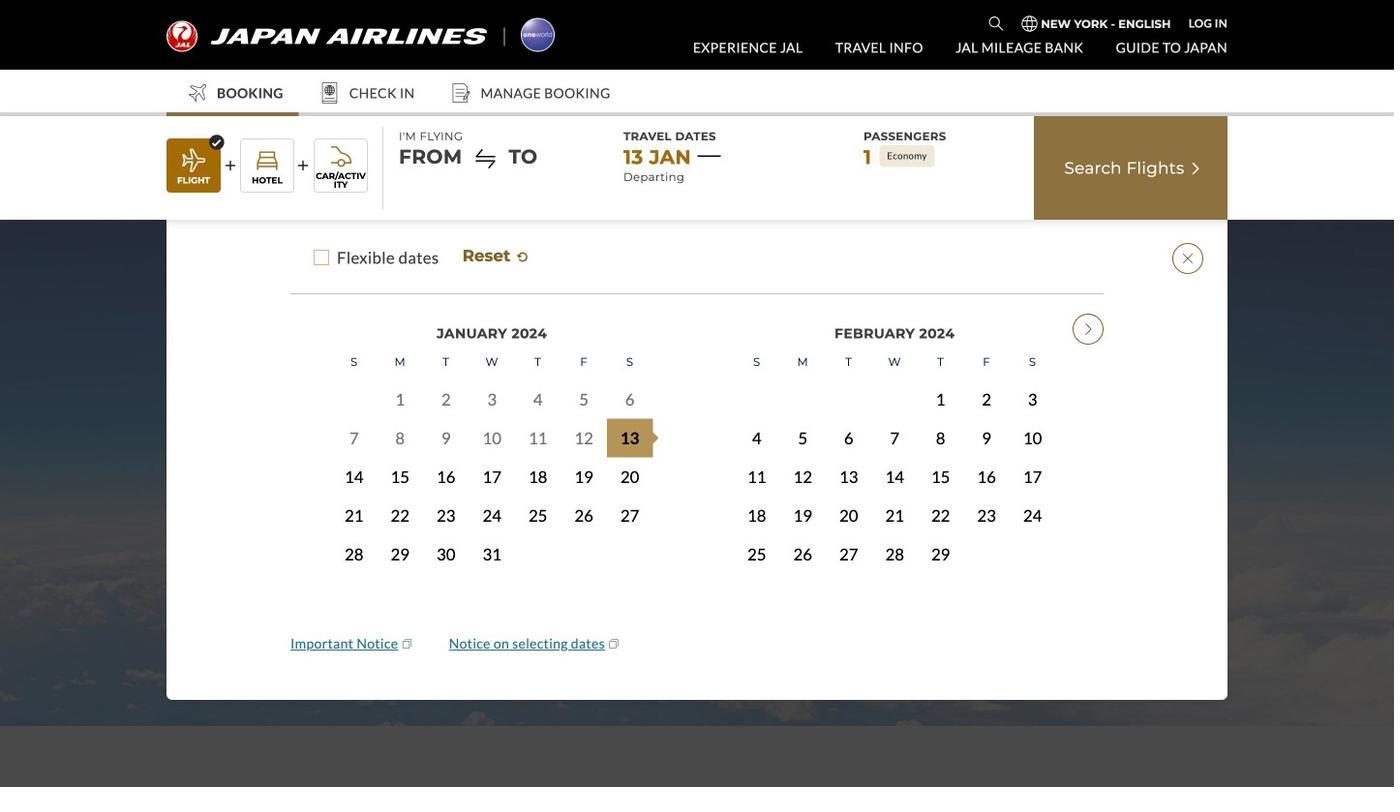 Task type: describe. For each thing, give the bounding box(es) containing it.
wednesday element for first thursday element from right
[[872, 344, 918, 380]]

reset image
[[515, 249, 531, 265]]

monday element for sunday element corresponding to first thursday element from right
[[780, 344, 826, 380]]

japan airlines image
[[167, 21, 487, 52]]

2 thursday element from the left
[[918, 344, 964, 380]]

sunday element for first thursday element from right
[[734, 344, 780, 380]]



Task type: locate. For each thing, give the bounding box(es) containing it.
1 wednesday element from the left
[[469, 344, 515, 380]]

1 horizontal spatial friday element
[[964, 344, 1010, 380]]

friday element
[[561, 344, 607, 380], [964, 344, 1010, 380]]

1 sunday element from the left
[[331, 344, 377, 380]]

thursday element
[[515, 344, 561, 380], [918, 344, 964, 380]]

2 friday element from the left
[[964, 344, 1010, 380]]

2 monday element from the left
[[780, 344, 826, 380]]

0 horizontal spatial friday element
[[561, 344, 607, 380]]

friday element for 1st thursday element's saturday element
[[561, 344, 607, 380]]

1 horizontal spatial thursday element
[[918, 344, 964, 380]]

tuesday element for sunday element related to 1st thursday element
[[423, 344, 469, 380]]

1 horizontal spatial monday element
[[780, 344, 826, 380]]

2 tuesday element from the left
[[826, 344, 872, 380]]

tuesday element
[[423, 344, 469, 380], [826, 344, 872, 380]]

1 monday element from the left
[[377, 344, 423, 380]]

monday element for sunday element related to 1st thursday element
[[377, 344, 423, 380]]

sunday element
[[331, 344, 377, 380], [734, 344, 780, 380]]

2 wednesday element from the left
[[872, 344, 918, 380]]

0 horizontal spatial wednesday element
[[469, 344, 515, 380]]

monday element
[[377, 344, 423, 380], [780, 344, 826, 380]]

saturday element for 1st thursday element
[[607, 344, 653, 380]]

saturday element for first thursday element from right
[[1010, 344, 1056, 380]]

friday element for saturday element for first thursday element from right
[[964, 344, 1010, 380]]

close image
[[1173, 243, 1204, 274]]

wednesday element for 1st thursday element
[[469, 344, 515, 380]]

1 saturday element from the left
[[607, 344, 653, 380]]

0 horizontal spatial tuesday element
[[423, 344, 469, 380]]

one world image
[[521, 18, 555, 52]]

sunday element for 1st thursday element
[[331, 344, 377, 380]]

1 horizontal spatial sunday element
[[734, 344, 780, 380]]

saturday element
[[607, 344, 653, 380], [1010, 344, 1056, 380]]

1 horizontal spatial tuesday element
[[826, 344, 872, 380]]

1 horizontal spatial saturday element
[[1010, 344, 1056, 380]]

0 horizontal spatial thursday element
[[515, 344, 561, 380]]

1 friday element from the left
[[561, 344, 607, 380]]

2 saturday element from the left
[[1010, 344, 1056, 380]]

wednesday element
[[469, 344, 515, 380], [872, 344, 918, 380]]

1 horizontal spatial wednesday element
[[872, 344, 918, 380]]

0 horizontal spatial monday element
[[377, 344, 423, 380]]

1 thursday element from the left
[[515, 344, 561, 380]]

0 horizontal spatial sunday element
[[331, 344, 377, 380]]

2 sunday element from the left
[[734, 344, 780, 380]]

tuesday element for sunday element corresponding to first thursday element from right
[[826, 344, 872, 380]]

1 tuesday element from the left
[[423, 344, 469, 380]]

0 horizontal spatial saturday element
[[607, 344, 653, 380]]



